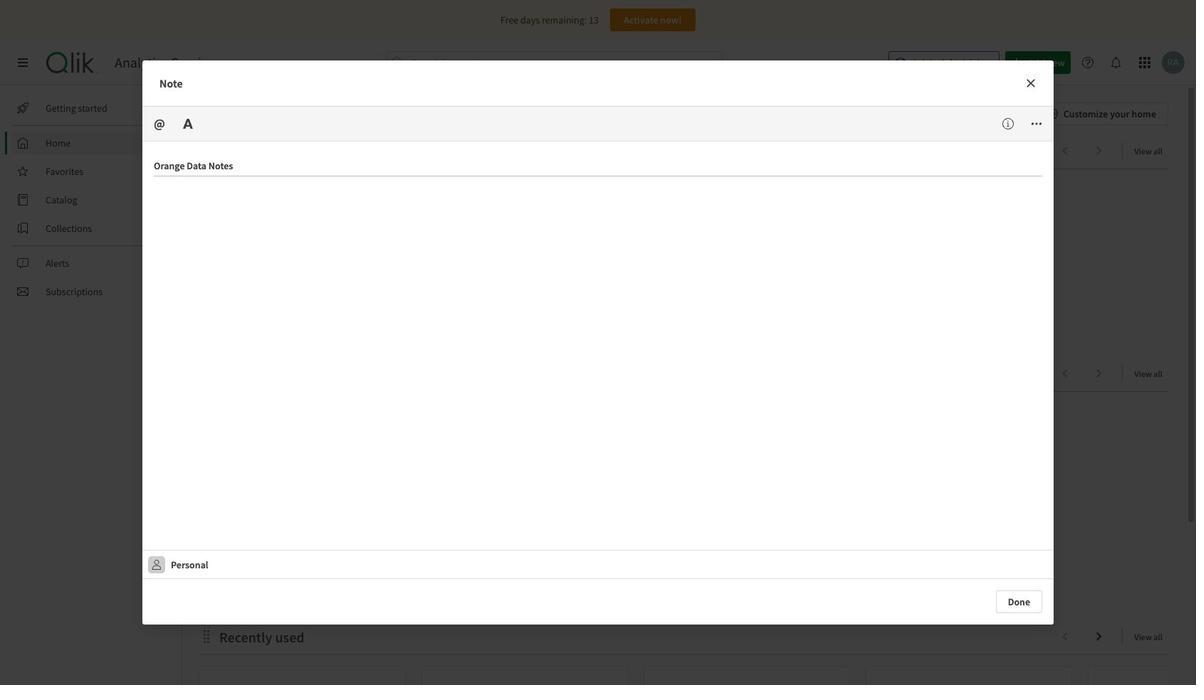 Task type: locate. For each thing, give the bounding box(es) containing it.
dialog
[[142, 61, 1054, 625]]

ruby anderson element
[[209, 556, 222, 568]]

main content
[[177, 85, 1197, 686]]

close image
[[1026, 78, 1037, 89]]

toggle formatting image
[[182, 118, 194, 130]]

move collection image
[[199, 630, 214, 644]]



Task type: vqa. For each thing, say whether or not it's contained in the screenshot.
Unfavorite Image
no



Task type: describe. For each thing, give the bounding box(es) containing it.
record and discuss insights with others using notes tooltip
[[452, 158, 466, 173]]

ruby anderson image
[[209, 556, 222, 568]]

details image
[[1003, 118, 1014, 130]]

Note title text field
[[154, 153, 1043, 177]]

analytics services element
[[115, 54, 221, 71]]

navigation pane element
[[0, 91, 182, 309]]

close sidebar menu image
[[17, 57, 28, 68]]

insert mention element
[[148, 113, 176, 135]]

remove from favorites image
[[360, 549, 371, 561]]



